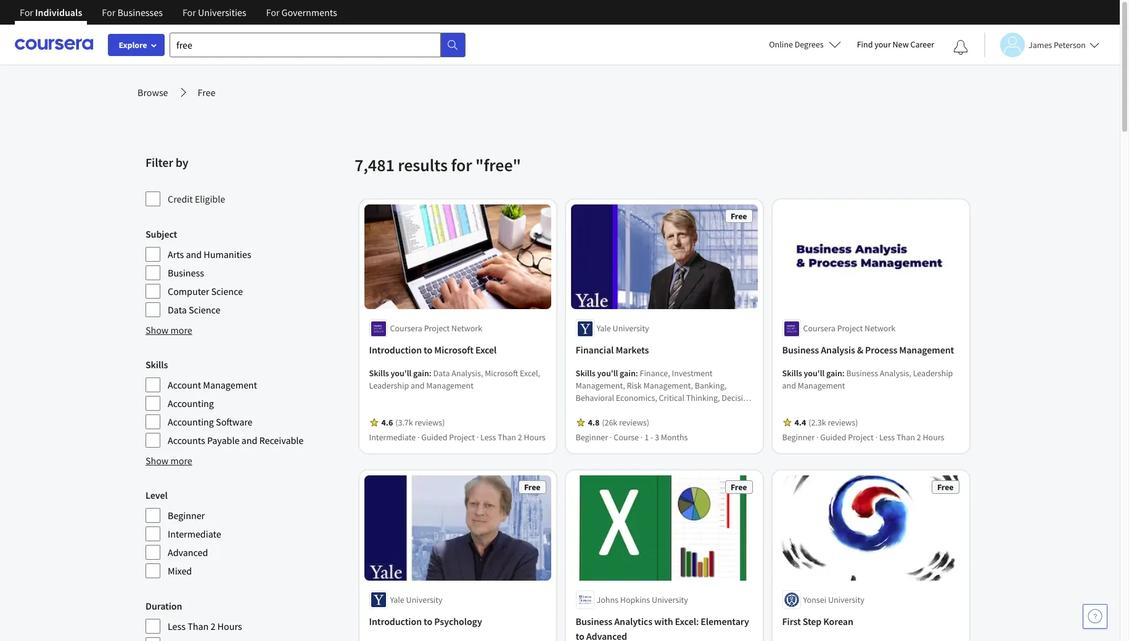 Task type: locate. For each thing, give the bounding box(es) containing it.
skills up 4.4
[[783, 368, 802, 380]]

coursera for business
[[804, 323, 836, 335]]

0 horizontal spatial you'll
[[391, 368, 412, 380]]

1 gain from the left
[[414, 368, 429, 380]]

gain down the introduction to microsoft excel
[[414, 368, 429, 380]]

2 more from the top
[[171, 455, 192, 467]]

1 guided from the left
[[422, 433, 448, 444]]

free for business analytics with excel: elementary to advanced
[[731, 483, 747, 494]]

2 coursera project network from the left
[[804, 323, 896, 335]]

for for governments
[[266, 6, 280, 19]]

yale university up markets
[[597, 323, 649, 335]]

show down data science
[[146, 324, 169, 337]]

2 you'll from the left
[[598, 368, 618, 380]]

1 vertical spatial to
[[424, 616, 433, 628]]

2 analysis, from the left
[[880, 368, 912, 380]]

advanced
[[168, 547, 208, 559], [587, 631, 627, 642]]

2
[[518, 433, 522, 444], [917, 433, 921, 444], [211, 621, 215, 633]]

critical
[[659, 393, 685, 404]]

university for financial
[[613, 323, 649, 335]]

microsoft down excel
[[485, 368, 518, 380]]

intermediate inside "level" group
[[168, 528, 221, 541]]

for for universities
[[182, 6, 196, 19]]

coursera for introduction
[[390, 323, 423, 335]]

1 skills you'll gain : from the left
[[369, 368, 434, 380]]

business down johns
[[576, 616, 613, 628]]

0 horizontal spatial :
[[429, 368, 432, 380]]

and up 4.4
[[783, 381, 796, 392]]

0 vertical spatial show more
[[146, 324, 192, 337]]

1 vertical spatial leadership
[[369, 381, 409, 392]]

gain down analysis
[[827, 368, 843, 380]]

1 vertical spatial yale
[[390, 595, 405, 606]]

skills you'll gain : down analysis
[[783, 368, 847, 380]]

james peterson button
[[984, 32, 1099, 57]]

and down the software
[[241, 435, 257, 447]]

1 horizontal spatial yale
[[597, 323, 611, 335]]

show more button for accounts
[[146, 454, 192, 469]]

beginner down 4.8
[[576, 433, 608, 444]]

1 horizontal spatial advanced
[[587, 631, 627, 642]]

more
[[171, 324, 192, 337], [171, 455, 192, 467]]

advanced up the mixed
[[168, 547, 208, 559]]

skills up account
[[146, 359, 168, 371]]

accounts
[[168, 435, 205, 447]]

1 introduction from the top
[[369, 344, 422, 357]]

show more button down the accounts
[[146, 454, 192, 469]]

1 vertical spatial data
[[434, 368, 450, 380]]

less
[[481, 433, 496, 444], [880, 433, 895, 444], [168, 621, 186, 633]]

2 for from the left
[[102, 6, 115, 19]]

to for psychology
[[424, 616, 433, 628]]

2 horizontal spatial 2
[[917, 433, 921, 444]]

1 horizontal spatial reviews)
[[619, 418, 650, 429]]

yale up financial markets
[[597, 323, 611, 335]]

you'll down financial markets
[[598, 368, 618, 380]]

: up risk at the bottom right
[[636, 368, 638, 380]]

than for process
[[897, 433, 915, 444]]

science down computer science
[[189, 304, 220, 316]]

you'll for introduction
[[391, 368, 412, 380]]

:
[[429, 368, 432, 380], [636, 368, 638, 380], [843, 368, 845, 380]]

level group
[[146, 488, 347, 580]]

2 horizontal spatial leadership
[[913, 368, 953, 380]]

reviews)
[[415, 418, 445, 429], [619, 418, 650, 429], [828, 418, 858, 429]]

data inside the data analysis, microsoft excel, leadership and management
[[434, 368, 450, 380]]

and inside the business analysis, leadership and management
[[783, 381, 796, 392]]

0 vertical spatial to
[[424, 344, 433, 357]]

1 vertical spatial more
[[171, 455, 192, 467]]

2 horizontal spatial than
[[897, 433, 915, 444]]

-
[[651, 433, 654, 444]]

reviews) for markets
[[619, 418, 650, 429]]

and up 4.6 (3.7k reviews) on the bottom of the page
[[411, 381, 425, 392]]

management inside the data analysis, microsoft excel, leadership and management
[[427, 381, 474, 392]]

project up &
[[838, 323, 863, 335]]

1 horizontal spatial intermediate
[[369, 433, 416, 444]]

yale university up introduction to psychology
[[390, 595, 443, 606]]

0 horizontal spatial skills you'll gain :
[[369, 368, 434, 380]]

introduction for introduction to psychology
[[369, 616, 422, 628]]

excel,
[[520, 368, 541, 380]]

accounting
[[168, 398, 214, 410], [168, 416, 214, 429]]

accounting down account
[[168, 398, 214, 410]]

management up the software
[[203, 379, 257, 392]]

0 horizontal spatial advanced
[[168, 547, 208, 559]]

1 : from the left
[[429, 368, 432, 380]]

beginner up the mixed
[[168, 510, 205, 522]]

gain for to
[[414, 368, 429, 380]]

0 vertical spatial accounting
[[168, 398, 214, 410]]

excel:
[[675, 616, 699, 628]]

0 horizontal spatial than
[[188, 621, 209, 633]]

beginner for beginner
[[168, 510, 205, 522]]

1 horizontal spatial beginner
[[576, 433, 608, 444]]

: for analysis
[[843, 368, 845, 380]]

guided
[[422, 433, 448, 444], [821, 433, 847, 444]]

2 show more from the top
[[146, 455, 192, 467]]

1 vertical spatial show more button
[[146, 454, 192, 469]]

business
[[168, 267, 204, 279], [783, 344, 819, 357], [847, 368, 878, 380], [576, 616, 613, 628]]

0 vertical spatial yale
[[597, 323, 611, 335]]

online
[[769, 39, 793, 50]]

reviews) right (3.7k
[[415, 418, 445, 429]]

1 show from the top
[[146, 324, 169, 337]]

science down humanities
[[211, 286, 243, 298]]

browse link
[[138, 85, 168, 100]]

beginner down 4.4
[[783, 433, 815, 444]]

2 horizontal spatial you'll
[[804, 368, 825, 380]]

to for microsoft
[[424, 344, 433, 357]]

network for excel
[[452, 323, 483, 335]]

business for business analysis, leadership and management
[[847, 368, 878, 380]]

business analysis, leadership and management
[[783, 368, 953, 392]]

first step korean
[[783, 616, 854, 628]]

data down computer
[[168, 304, 187, 316]]

data science
[[168, 304, 220, 316]]

0 vertical spatial advanced
[[168, 547, 208, 559]]

0 horizontal spatial management,
[[576, 381, 625, 392]]

to
[[424, 344, 433, 357], [424, 616, 433, 628], [576, 631, 585, 642]]

show more for accounts payable and receivable
[[146, 455, 192, 467]]

1 vertical spatial intermediate
[[168, 528, 221, 541]]

1 accounting from the top
[[168, 398, 214, 410]]

coursera project network up &
[[804, 323, 896, 335]]

less inside duration group
[[168, 621, 186, 633]]

yale university for markets
[[597, 323, 649, 335]]

2 reviews) from the left
[[619, 418, 650, 429]]

skills group
[[146, 358, 347, 449]]

1 vertical spatial introduction
[[369, 616, 422, 628]]

1 you'll from the left
[[391, 368, 412, 380]]

analysis, inside the business analysis, leadership and management
[[880, 368, 912, 380]]

1 horizontal spatial less
[[481, 433, 496, 444]]

business down &
[[847, 368, 878, 380]]

yale for financial
[[597, 323, 611, 335]]

yale up introduction to psychology
[[390, 595, 405, 606]]

yale for introduction
[[390, 595, 405, 606]]

2 horizontal spatial hours
[[923, 433, 945, 444]]

coursera up analysis
[[804, 323, 836, 335]]

skills
[[146, 359, 168, 371], [369, 368, 389, 380], [576, 368, 596, 380], [783, 368, 802, 380]]

korean
[[824, 616, 854, 628]]

·
[[418, 433, 420, 444], [477, 433, 479, 444], [610, 433, 612, 444], [641, 433, 643, 444], [817, 433, 819, 444], [876, 433, 878, 444]]

financial markets link
[[576, 343, 753, 358]]

0 horizontal spatial beginner
[[168, 510, 205, 522]]

hours
[[524, 433, 546, 444], [923, 433, 945, 444], [217, 621, 242, 633]]

show for data
[[146, 324, 169, 337]]

4 for from the left
[[266, 6, 280, 19]]

for left the universities
[[182, 6, 196, 19]]

coursera project network
[[390, 323, 483, 335], [804, 323, 896, 335]]

university up introduction to psychology
[[406, 595, 443, 606]]

science for computer science
[[211, 286, 243, 298]]

0 horizontal spatial guided
[[422, 433, 448, 444]]

and
[[186, 249, 202, 261], [411, 381, 425, 392], [783, 381, 796, 392], [693, 405, 707, 417], [668, 418, 682, 429], [241, 435, 257, 447]]

by
[[176, 155, 188, 170]]

0 vertical spatial yale university
[[597, 323, 649, 335]]

show more for data science
[[146, 324, 192, 337]]

2 horizontal spatial :
[[843, 368, 845, 380]]

skills for financial markets
[[576, 368, 596, 380]]

1 horizontal spatial network
[[865, 323, 896, 335]]

0 horizontal spatial less
[[168, 621, 186, 633]]

skills up 4.6 at the bottom left of the page
[[369, 368, 389, 380]]

intermediate up the mixed
[[168, 528, 221, 541]]

analysis, down introduction to microsoft excel link
[[452, 368, 483, 380]]

for businesses
[[102, 6, 163, 19]]

for left businesses
[[102, 6, 115, 19]]

university up with in the bottom right of the page
[[652, 595, 688, 606]]

science
[[211, 286, 243, 298], [189, 304, 220, 316]]

duration group
[[146, 599, 347, 642]]

intermediate
[[369, 433, 416, 444], [168, 528, 221, 541]]

1 for from the left
[[20, 6, 33, 19]]

data for science
[[168, 304, 187, 316]]

find
[[857, 39, 873, 50]]

for
[[451, 154, 472, 176]]

business left analysis
[[783, 344, 819, 357]]

1 more from the top
[[171, 324, 192, 337]]

coursera up the introduction to microsoft excel
[[390, 323, 423, 335]]

1
[[645, 433, 649, 444]]

gain up risk at the bottom right
[[620, 368, 636, 380]]

2 horizontal spatial beginner
[[783, 433, 815, 444]]

show more button
[[146, 323, 192, 338], [146, 454, 192, 469]]

analysis, down process
[[880, 368, 912, 380]]

1 vertical spatial yale university
[[390, 595, 443, 606]]

management down introduction to microsoft excel link
[[427, 381, 474, 392]]

1 horizontal spatial you'll
[[598, 368, 618, 380]]

degrees
[[795, 39, 824, 50]]

business inside business analytics with excel: elementary to advanced
[[576, 616, 613, 628]]

beginner for beginner · guided project · less than 2 hours
[[783, 433, 815, 444]]

1 vertical spatial advanced
[[587, 631, 627, 642]]

0 vertical spatial microsoft
[[435, 344, 474, 357]]

1 horizontal spatial data
[[434, 368, 450, 380]]

1 show more from the top
[[146, 324, 192, 337]]

1 horizontal spatial yale university
[[597, 323, 649, 335]]

less for excel
[[481, 433, 496, 444]]

1 horizontal spatial coursera project network
[[804, 323, 896, 335]]

skills you'll gain : down the introduction to microsoft excel
[[369, 368, 434, 380]]

2 accounting from the top
[[168, 416, 214, 429]]

and inside "subject" group
[[186, 249, 202, 261]]

1 analysis, from the left
[[452, 368, 483, 380]]

university
[[613, 323, 649, 335], [406, 595, 443, 606], [652, 595, 688, 606], [828, 595, 865, 606]]

1 vertical spatial accounting
[[168, 416, 214, 429]]

accounting up the accounts
[[168, 416, 214, 429]]

microsoft inside the data analysis, microsoft excel, leadership and management
[[485, 368, 518, 380]]

1 show more button from the top
[[146, 323, 192, 338]]

beginner for beginner · course · 1 - 3 months
[[576, 433, 608, 444]]

computer
[[168, 286, 209, 298]]

project
[[424, 323, 450, 335], [838, 323, 863, 335], [449, 433, 475, 444], [848, 433, 874, 444]]

2 show from the top
[[146, 455, 169, 467]]

more for data
[[171, 324, 192, 337]]

science for data science
[[189, 304, 220, 316]]

microsoft
[[435, 344, 474, 357], [485, 368, 518, 380]]

0 vertical spatial science
[[211, 286, 243, 298]]

1 horizontal spatial guided
[[821, 433, 847, 444]]

1 horizontal spatial management,
[[644, 381, 693, 392]]

and down thinking,
[[693, 405, 707, 417]]

making,
[[576, 405, 604, 417]]

less than 2 hours
[[168, 621, 242, 633]]

1 vertical spatial microsoft
[[485, 368, 518, 380]]

network for process
[[865, 323, 896, 335]]

0 horizontal spatial yale
[[390, 595, 405, 606]]

more for accounts
[[171, 455, 192, 467]]

0 horizontal spatial analysis,
[[452, 368, 483, 380]]

1 horizontal spatial :
[[636, 368, 638, 380]]

0 horizontal spatial network
[[452, 323, 483, 335]]

explore button
[[108, 34, 165, 56]]

management inside skills group
[[203, 379, 257, 392]]

0 vertical spatial show
[[146, 324, 169, 337]]

university up markets
[[613, 323, 649, 335]]

2 network from the left
[[865, 323, 896, 335]]

financial markets
[[576, 344, 649, 357]]

3 gain from the left
[[827, 368, 843, 380]]

0 horizontal spatial hours
[[217, 621, 242, 633]]

1 · from the left
[[418, 433, 420, 444]]

1 horizontal spatial coursera
[[804, 323, 836, 335]]

management up (2.3k
[[798, 381, 845, 392]]

1 horizontal spatial gain
[[620, 368, 636, 380]]

1 coursera project network from the left
[[390, 323, 483, 335]]

subject
[[146, 228, 177, 241]]

for left governments
[[266, 6, 280, 19]]

3 for from the left
[[182, 6, 196, 19]]

0 vertical spatial intermediate
[[369, 433, 416, 444]]

and inside the data analysis, microsoft excel, leadership and management
[[411, 381, 425, 392]]

1 horizontal spatial analysis,
[[880, 368, 912, 380]]

1 horizontal spatial leadership
[[627, 418, 667, 429]]

microsoft up the data analysis, microsoft excel, leadership and management
[[435, 344, 474, 357]]

and right arts
[[186, 249, 202, 261]]

network up introduction to microsoft excel link
[[452, 323, 483, 335]]

1 horizontal spatial 2
[[518, 433, 522, 444]]

show more down the accounts
[[146, 455, 192, 467]]

3 you'll from the left
[[804, 368, 825, 380]]

reviews) up beginner · guided project · less than 2 hours
[[828, 418, 858, 429]]

1 coursera from the left
[[390, 323, 423, 335]]

1 horizontal spatial than
[[498, 433, 516, 444]]

management, up critical
[[644, 381, 693, 392]]

1 network from the left
[[452, 323, 483, 335]]

months
[[661, 433, 688, 444]]

1 horizontal spatial microsoft
[[485, 368, 518, 380]]

0 horizontal spatial gain
[[414, 368, 429, 380]]

0 horizontal spatial data
[[168, 304, 187, 316]]

0 vertical spatial data
[[168, 304, 187, 316]]

network up process
[[865, 323, 896, 335]]

0 vertical spatial introduction
[[369, 344, 422, 357]]

course
[[614, 433, 639, 444]]

2 horizontal spatial gain
[[827, 368, 843, 380]]

guided down 4.6 (3.7k reviews) on the bottom of the page
[[422, 433, 448, 444]]

2 horizontal spatial less
[[880, 433, 895, 444]]

3 reviews) from the left
[[828, 418, 858, 429]]

for governments
[[266, 6, 337, 19]]

2 horizontal spatial reviews)
[[828, 418, 858, 429]]

you'll down analysis
[[804, 368, 825, 380]]

show more button down data science
[[146, 323, 192, 338]]

guided down 4.4 (2.3k reviews)
[[821, 433, 847, 444]]

show more down data science
[[146, 324, 192, 337]]

management down thinking,
[[684, 418, 731, 429]]

2 gain from the left
[[620, 368, 636, 380]]

analysis
[[821, 344, 856, 357]]

2 guided from the left
[[821, 433, 847, 444]]

2 coursera from the left
[[804, 323, 836, 335]]

process
[[866, 344, 898, 357]]

2 vertical spatial leadership
[[627, 418, 667, 429]]

data inside "subject" group
[[168, 304, 187, 316]]

0 horizontal spatial reviews)
[[415, 418, 445, 429]]

for left the "individuals" in the left of the page
[[20, 6, 33, 19]]

4.8 (26k reviews)
[[588, 418, 650, 429]]

1 horizontal spatial skills you'll gain :
[[576, 368, 640, 380]]

project down the data analysis, microsoft excel, leadership and management
[[449, 433, 475, 444]]

you'll
[[391, 368, 412, 380], [598, 368, 618, 380], [804, 368, 825, 380]]

business analysis & process management link
[[783, 343, 960, 358]]

johns
[[597, 595, 619, 606]]

advanced down the analytics
[[587, 631, 627, 642]]

0 horizontal spatial coursera project network
[[390, 323, 483, 335]]

account
[[168, 379, 201, 392]]

more down the accounts
[[171, 455, 192, 467]]

business analytics with excel: elementary to advanced link
[[576, 615, 753, 642]]

yonsei
[[804, 595, 827, 606]]

psychology
[[435, 616, 482, 628]]

analysis,
[[452, 368, 483, 380], [880, 368, 912, 380]]

coursera project network up the introduction to microsoft excel
[[390, 323, 483, 335]]

project up the introduction to microsoft excel
[[424, 323, 450, 335]]

2 vertical spatial to
[[576, 631, 585, 642]]

leadership
[[913, 368, 953, 380], [369, 381, 409, 392], [627, 418, 667, 429]]

skills down financial
[[576, 368, 596, 380]]

1 vertical spatial show more
[[146, 455, 192, 467]]

2 show more button from the top
[[146, 454, 192, 469]]

0 horizontal spatial 2
[[211, 621, 215, 633]]

hours for introduction to microsoft excel
[[524, 433, 546, 444]]

2 : from the left
[[636, 368, 638, 380]]

free for introduction to psychology
[[524, 483, 541, 494]]

: down analysis
[[843, 368, 845, 380]]

3 skills you'll gain : from the left
[[783, 368, 847, 380]]

data down the introduction to microsoft excel
[[434, 368, 450, 380]]

0 horizontal spatial yale university
[[390, 595, 443, 606]]

0 horizontal spatial intermediate
[[168, 528, 221, 541]]

0 vertical spatial more
[[171, 324, 192, 337]]

2 introduction from the top
[[369, 616, 422, 628]]

gain for analysis
[[827, 368, 843, 380]]

analysis, inside the data analysis, microsoft excel, leadership and management
[[452, 368, 483, 380]]

for for businesses
[[102, 6, 115, 19]]

you'll down the introduction to microsoft excel
[[391, 368, 412, 380]]

management inside finance, investment management, risk management, banking, behavioral economics, critical thinking, decision making, innovation, regulations and compliance, , leadership and management
[[684, 418, 731, 429]]

coursera project network for analysis
[[804, 323, 896, 335]]

3 · from the left
[[610, 433, 612, 444]]

help center image
[[1088, 610, 1103, 625]]

introduction
[[369, 344, 422, 357], [369, 616, 422, 628]]

1 reviews) from the left
[[415, 418, 445, 429]]

and down regulations
[[668, 418, 682, 429]]

beginner inside "level" group
[[168, 510, 205, 522]]

2 skills you'll gain : from the left
[[576, 368, 640, 380]]

business up computer
[[168, 267, 204, 279]]

0 horizontal spatial microsoft
[[435, 344, 474, 357]]

0 horizontal spatial leadership
[[369, 381, 409, 392]]

reviews) down innovation,
[[619, 418, 650, 429]]

management, up behavioral
[[576, 381, 625, 392]]

banner navigation
[[10, 0, 347, 34]]

None search field
[[170, 32, 466, 57]]

1 vertical spatial show
[[146, 455, 169, 467]]

intermediate down 4.6 at the bottom left of the page
[[369, 433, 416, 444]]

6 · from the left
[[876, 433, 878, 444]]

1 horizontal spatial hours
[[524, 433, 546, 444]]

leadership inside the business analysis, leadership and management
[[913, 368, 953, 380]]

management inside the business analysis, leadership and management
[[798, 381, 845, 392]]

business inside the business analysis, leadership and management
[[847, 368, 878, 380]]

1 vertical spatial science
[[189, 304, 220, 316]]

2 horizontal spatial skills you'll gain :
[[783, 368, 847, 380]]

network
[[452, 323, 483, 335], [865, 323, 896, 335]]

business inside "subject" group
[[168, 267, 204, 279]]

university up korean
[[828, 595, 865, 606]]

3 : from the left
[[843, 368, 845, 380]]

than for excel
[[498, 433, 516, 444]]

0 vertical spatial leadership
[[913, 368, 953, 380]]

more down data science
[[171, 324, 192, 337]]

skills you'll gain : down financial markets
[[576, 368, 640, 380]]

0 vertical spatial show more button
[[146, 323, 192, 338]]

find your new career
[[857, 39, 934, 50]]

2 for process
[[917, 433, 921, 444]]

7,481 results for "free"
[[355, 154, 521, 176]]

show up level
[[146, 455, 169, 467]]

: down the introduction to microsoft excel
[[429, 368, 432, 380]]

0 horizontal spatial coursera
[[390, 323, 423, 335]]

finance,
[[640, 368, 670, 380]]

microsoft for analysis,
[[485, 368, 518, 380]]

university for first
[[828, 595, 865, 606]]



Task type: describe. For each thing, give the bounding box(es) containing it.
7,481
[[355, 154, 394, 176]]

introduction to microsoft excel
[[369, 344, 497, 357]]

software
[[216, 416, 253, 429]]

universities
[[198, 6, 246, 19]]

for individuals
[[20, 6, 82, 19]]

3
[[655, 433, 660, 444]]

markets
[[616, 344, 649, 357]]

analysis, for process
[[880, 368, 912, 380]]

5 · from the left
[[817, 433, 819, 444]]

4.8
[[588, 418, 600, 429]]

introduction for introduction to microsoft excel
[[369, 344, 422, 357]]

university for introduction
[[406, 595, 443, 606]]

receivable
[[259, 435, 304, 447]]

results
[[398, 154, 448, 176]]

thinking,
[[687, 393, 720, 404]]

james peterson
[[1029, 39, 1086, 50]]

filter
[[146, 155, 173, 170]]

2 · from the left
[[477, 433, 479, 444]]

for universities
[[182, 6, 246, 19]]

business for business
[[168, 267, 204, 279]]

show for accounts
[[146, 455, 169, 467]]

credit
[[168, 193, 193, 205]]

excel
[[476, 344, 497, 357]]

coursera project network for to
[[390, 323, 483, 335]]

show more button for data
[[146, 323, 192, 338]]

What do you want to learn? text field
[[170, 32, 441, 57]]

and inside skills group
[[241, 435, 257, 447]]

than inside duration group
[[188, 621, 209, 633]]

,
[[623, 418, 625, 429]]

first step korean link
[[783, 615, 960, 630]]

skills inside group
[[146, 359, 168, 371]]

accounting software
[[168, 416, 253, 429]]

beginner · course · 1 - 3 months
[[576, 433, 688, 444]]

accounting for accounting software
[[168, 416, 214, 429]]

compliance,
[[576, 418, 621, 429]]

mixed
[[168, 565, 192, 578]]

hours for business analysis & process management
[[923, 433, 945, 444]]

analysis, for excel
[[452, 368, 483, 380]]

skills for business analysis & process management
[[783, 368, 802, 380]]

arts
[[168, 249, 184, 261]]

advanced inside "level" group
[[168, 547, 208, 559]]

introduction to microsoft excel link
[[369, 343, 546, 358]]

2 inside duration group
[[211, 621, 215, 633]]

online degrees
[[769, 39, 824, 50]]

to inside business analytics with excel: elementary to advanced
[[576, 631, 585, 642]]

new
[[893, 39, 909, 50]]

introduction to psychology link
[[369, 615, 546, 630]]

account management
[[168, 379, 257, 392]]

decision
[[722, 393, 753, 404]]

business for business analysis & process management
[[783, 344, 819, 357]]

investment
[[672, 368, 713, 380]]

career
[[911, 39, 934, 50]]

leadership inside the data analysis, microsoft excel, leadership and management
[[369, 381, 409, 392]]

2 for excel
[[518, 433, 522, 444]]

2 management, from the left
[[644, 381, 693, 392]]

reviews) for analysis
[[828, 418, 858, 429]]

microsoft for to
[[435, 344, 474, 357]]

johns hopkins university
[[597, 595, 688, 606]]

4.4
[[795, 418, 806, 429]]

yale university for to
[[390, 595, 443, 606]]

guided for to
[[422, 433, 448, 444]]

project down 4.4 (2.3k reviews)
[[848, 433, 874, 444]]

introduction to psychology
[[369, 616, 482, 628]]

coursera image
[[15, 35, 93, 54]]

data analysis, microsoft excel, leadership and management
[[369, 368, 541, 392]]

individuals
[[35, 6, 82, 19]]

browse
[[138, 86, 168, 99]]

less for process
[[880, 433, 895, 444]]

james
[[1029, 39, 1052, 50]]

data for analysis,
[[434, 368, 450, 380]]

skills you'll gain : for introduction
[[369, 368, 434, 380]]

4.6 (3.7k reviews)
[[382, 418, 445, 429]]

4.6
[[382, 418, 393, 429]]

skills you'll gain : for business
[[783, 368, 847, 380]]

financial
[[576, 344, 614, 357]]

advanced inside business analytics with excel: elementary to advanced
[[587, 631, 627, 642]]

humanities
[[204, 249, 251, 261]]

step
[[803, 616, 822, 628]]

payable
[[207, 435, 240, 447]]

hopkins
[[621, 595, 650, 606]]

first
[[783, 616, 801, 628]]

hours inside duration group
[[217, 621, 242, 633]]

guided for analysis
[[821, 433, 847, 444]]

elementary
[[701, 616, 749, 628]]

computer science
[[168, 286, 243, 298]]

skills you'll gain : for financial
[[576, 368, 640, 380]]

free for first step korean
[[938, 483, 954, 494]]

arts and humanities
[[168, 249, 251, 261]]

filter by
[[146, 155, 188, 170]]

your
[[875, 39, 891, 50]]

business analysis & process management
[[783, 344, 954, 357]]

reviews) for to
[[415, 418, 445, 429]]

business for business analytics with excel: elementary to advanced
[[576, 616, 613, 628]]

credit eligible
[[168, 193, 225, 205]]

"free"
[[475, 154, 521, 176]]

risk
[[627, 381, 642, 392]]

you'll for financial
[[598, 368, 618, 380]]

leadership inside finance, investment management, risk management, banking, behavioral economics, critical thinking, decision making, innovation, regulations and compliance, , leadership and management
[[627, 418, 667, 429]]

accounts payable and receivable
[[168, 435, 304, 447]]

: for markets
[[636, 368, 638, 380]]

explore
[[119, 39, 147, 51]]

governments
[[282, 6, 337, 19]]

economics,
[[616, 393, 658, 404]]

eligible
[[195, 193, 225, 205]]

(3.7k
[[396, 418, 413, 429]]

intermediate for intermediate
[[168, 528, 221, 541]]

4.4 (2.3k reviews)
[[795, 418, 858, 429]]

: for to
[[429, 368, 432, 380]]

management right process
[[900, 344, 954, 357]]

accounting for accounting
[[168, 398, 214, 410]]

for for individuals
[[20, 6, 33, 19]]

beginner · guided project · less than 2 hours
[[783, 433, 945, 444]]

regulations
[[649, 405, 691, 417]]

4 · from the left
[[641, 433, 643, 444]]

&
[[857, 344, 864, 357]]

(2.3k
[[809, 418, 827, 429]]

show notifications image
[[953, 40, 968, 55]]

you'll for business
[[804, 368, 825, 380]]

level
[[146, 490, 168, 502]]

subject group
[[146, 227, 347, 318]]

intermediate · guided project · less than 2 hours
[[369, 433, 546, 444]]

behavioral
[[576, 393, 615, 404]]

with
[[655, 616, 673, 628]]

intermediate for intermediate · guided project · less than 2 hours
[[369, 433, 416, 444]]

skills for introduction to microsoft excel
[[369, 368, 389, 380]]

find your new career link
[[851, 37, 940, 52]]

1 management, from the left
[[576, 381, 625, 392]]

gain for markets
[[620, 368, 636, 380]]



Task type: vqa. For each thing, say whether or not it's contained in the screenshot.
Excel:
yes



